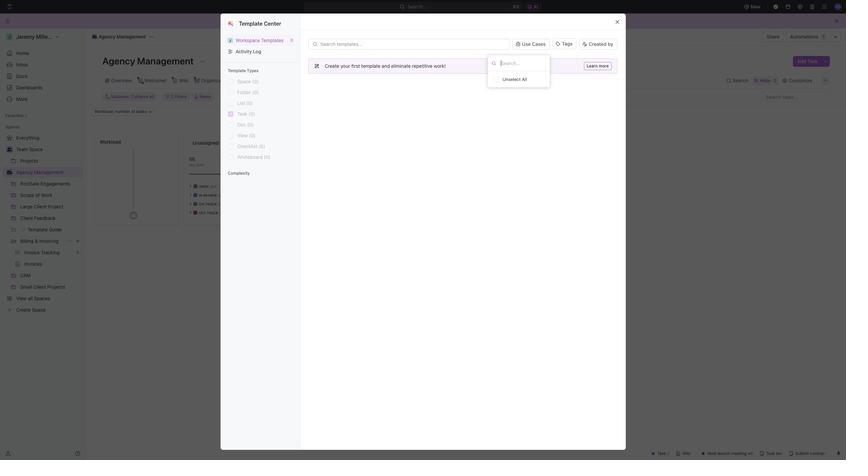 Task type: vqa. For each thing, say whether or not it's contained in the screenshot.
18 'row'
no



Task type: describe. For each thing, give the bounding box(es) containing it.
user group image
[[7, 148, 12, 152]]

Search templates... text field
[[320, 42, 506, 47]]

add task
[[797, 58, 818, 64]]

activity log
[[236, 49, 261, 54]]

organizational
[[201, 78, 234, 83]]

use cases button
[[513, 38, 550, 50]]

(0) for space (0)
[[252, 79, 259, 84]]

task inside button
[[808, 58, 818, 64]]

new button
[[741, 1, 765, 12]]

template for template center
[[239, 21, 263, 27]]

billing & invoicing link
[[20, 236, 64, 247]]

workspace
[[236, 38, 260, 43]]

docs
[[16, 73, 27, 79]]

complexity
[[228, 171, 250, 176]]

home link
[[3, 48, 83, 59]]

search
[[733, 78, 749, 83]]

agency inside tree
[[16, 170, 33, 175]]

more
[[599, 64, 609, 69]]

⌘k
[[513, 4, 520, 9]]

learn more link
[[584, 62, 612, 70]]

0 vertical spatial management
[[117, 34, 146, 40]]

chart
[[235, 78, 247, 83]]

1 horizontal spatial business time image
[[92, 35, 97, 39]]

eliminate
[[391, 63, 411, 69]]

1 vertical spatial agency
[[102, 55, 135, 67]]

whiteboard (0)
[[237, 154, 270, 160]]

Search... text field
[[501, 58, 547, 68]]

space (0)
[[237, 79, 259, 84]]

cases
[[532, 41, 546, 47]]

activity
[[236, 49, 252, 54]]

templates
[[261, 38, 284, 43]]

dashboards
[[16, 85, 42, 91]]

organizational chart link
[[200, 76, 247, 85]]

use cases
[[522, 41, 546, 47]]

favorites
[[5, 113, 23, 118]]

activity log button
[[225, 46, 296, 57]]

doc
[[237, 122, 246, 128]]

template center
[[239, 21, 281, 27]]

search...
[[408, 4, 427, 9]]

inbox
[[16, 62, 28, 68]]

(0) for view (0)
[[249, 133, 256, 139]]

team space link
[[16, 144, 82, 155]]

add task button
[[793, 56, 822, 67]]

customize
[[789, 78, 813, 83]]

welcome! link
[[143, 76, 167, 85]]

unselect
[[503, 77, 521, 82]]

customize button
[[780, 76, 815, 85]]

whiteboard
[[237, 154, 263, 160]]

0 for 0 done
[[220, 156, 223, 162]]

1 vertical spatial management
[[137, 55, 194, 67]]

agency management inside sidebar navigation
[[16, 170, 63, 175]]

billing
[[20, 239, 33, 244]]

search button
[[724, 76, 751, 85]]

wiki
[[179, 78, 189, 83]]

(0) for list (0)
[[246, 100, 253, 106]]

1 vertical spatial agency management
[[102, 55, 196, 67]]

2
[[774, 78, 777, 83]]

j
[[229, 38, 231, 42]]

jeremy miller's workspace, , element
[[228, 38, 233, 43]]

off
[[199, 211, 206, 215]]

in review (2)
[[199, 193, 223, 197]]

automations
[[790, 34, 819, 40]]

learn more
[[587, 64, 609, 69]]

folder (0)
[[237, 90, 259, 95]]

(2) for in review (2)
[[218, 193, 223, 197]]

(0) for task (0)
[[249, 111, 255, 117]]

template
[[361, 63, 381, 69]]

share button
[[763, 31, 784, 42]]

all
[[522, 77, 527, 82]]

space inside tree
[[29, 147, 43, 152]]

unassigned
[[193, 140, 219, 146]]

1 horizontal spatial agency management link
[[90, 33, 147, 41]]

on track (2)
[[199, 202, 223, 206]]

add
[[797, 58, 806, 64]]

1
[[823, 34, 825, 39]]

work!
[[434, 63, 446, 69]]

learn
[[587, 64, 598, 69]]

overview link
[[110, 76, 132, 85]]

overview
[[111, 78, 132, 83]]

0 vertical spatial agency
[[99, 34, 115, 40]]

billing & invoicing
[[20, 239, 59, 244]]

(0) for doc (0)
[[247, 122, 254, 128]]

checklist (0)
[[237, 144, 265, 149]]



Task type: locate. For each thing, give the bounding box(es) containing it.
(0) right doc
[[247, 122, 254, 128]]

in
[[199, 193, 203, 197]]

(0) for whiteboard (0)
[[264, 154, 270, 160]]

hide left the 2
[[760, 78, 770, 83]]

tree inside sidebar navigation
[[3, 133, 83, 316]]

types
[[247, 68, 259, 73]]

unselect all
[[503, 77, 527, 82]]

1 horizontal spatial task
[[808, 58, 818, 64]]

(2)
[[218, 193, 223, 197], [218, 202, 223, 206]]

new
[[751, 4, 761, 9]]

0
[[291, 38, 293, 43], [220, 156, 223, 162]]

0 up done
[[220, 156, 223, 162]]

0 horizontal spatial 0
[[220, 156, 223, 162]]

template
[[239, 21, 263, 27], [228, 68, 246, 73]]

0 vertical spatial (2)
[[218, 193, 223, 197]]

list (0)
[[237, 100, 253, 106]]

1 vertical spatial hide
[[222, 94, 231, 99]]

0 horizontal spatial agency management link
[[16, 167, 82, 178]]

hide for hide
[[222, 94, 231, 99]]

1 vertical spatial 0
[[220, 156, 223, 162]]

invoicing
[[39, 239, 59, 244]]

and
[[382, 63, 390, 69]]

repetitive
[[412, 63, 433, 69]]

2 vertical spatial agency
[[16, 170, 33, 175]]

your
[[341, 63, 350, 69]]

share
[[767, 34, 780, 40]]

0 vertical spatial 0
[[291, 38, 293, 43]]

0 vertical spatial business time image
[[92, 35, 97, 39]]

1 horizontal spatial hide
[[760, 78, 770, 83]]

1 (2) from the top
[[218, 193, 223, 197]]

team
[[16, 147, 28, 152]]

(0) right list
[[246, 100, 253, 106]]

(2) for on track (2)
[[218, 202, 223, 206]]

hide
[[760, 78, 770, 83], [222, 94, 231, 99]]

list
[[237, 100, 245, 106]]

create
[[325, 63, 339, 69]]

template for template types
[[228, 68, 246, 73]]

done
[[196, 163, 204, 167]]

(0) right +
[[259, 144, 265, 149]]

2 vertical spatial management
[[34, 170, 63, 175]]

hide button
[[220, 93, 234, 101]]

Search tasks... text field
[[762, 92, 830, 102]]

(2) right review
[[218, 193, 223, 197]]

review
[[204, 193, 217, 197]]

66
[[189, 156, 195, 162]]

(0) down types
[[252, 79, 259, 84]]

0 vertical spatial task
[[808, 58, 818, 64]]

center
[[264, 21, 281, 27]]

sidebar navigation
[[0, 29, 86, 461]]

home
[[16, 50, 29, 56]]

docs link
[[3, 71, 83, 82]]

2 (2) from the top
[[218, 202, 223, 206]]

task up doc
[[237, 111, 247, 117]]

1 vertical spatial business time image
[[7, 171, 12, 175]]

task right the add
[[808, 58, 818, 64]]

template up chart
[[228, 68, 246, 73]]

track for off track
[[207, 211, 218, 215]]

0 vertical spatial agency management
[[99, 34, 146, 40]]

space right team
[[29, 147, 43, 152]]

(2) up (1)
[[218, 202, 223, 206]]

organizational chart
[[201, 78, 247, 83]]

1 vertical spatial space
[[29, 147, 43, 152]]

use cases button
[[513, 39, 550, 50]]

favorites button
[[3, 112, 30, 120]]

&
[[35, 239, 38, 244]]

0 vertical spatial agency management link
[[90, 33, 147, 41]]

1 horizontal spatial 0
[[291, 38, 293, 43]]

0 for 0
[[291, 38, 293, 43]]

(1)
[[220, 211, 224, 215]]

open (61)
[[199, 185, 217, 189]]

0 vertical spatial track
[[205, 202, 217, 206]]

0 inside 0 done
[[220, 156, 223, 162]]

task (0)
[[237, 111, 255, 117]]

wiki link
[[178, 76, 189, 85]]

1 horizontal spatial space
[[237, 79, 251, 84]]

not
[[189, 163, 195, 167]]

done
[[220, 163, 229, 167]]

open
[[199, 185, 209, 189]]

template up workspace
[[239, 21, 263, 27]]

checklist
[[237, 144, 257, 149]]

dashboards link
[[3, 82, 83, 93]]

hide 2
[[760, 78, 777, 83]]

(0) up +
[[249, 133, 256, 139]]

welcome!
[[145, 78, 167, 83]]

business time image
[[92, 35, 97, 39], [7, 171, 12, 175]]

agency management link
[[90, 33, 147, 41], [16, 167, 82, 178]]

(61)
[[210, 185, 217, 189]]

template types
[[228, 68, 259, 73]]

1 vertical spatial task
[[237, 111, 247, 117]]

(0) right folder
[[252, 90, 259, 95]]

0 vertical spatial space
[[237, 79, 251, 84]]

(0) right the whiteboard
[[264, 154, 270, 160]]

inbox link
[[3, 59, 83, 70]]

0 horizontal spatial space
[[29, 147, 43, 152]]

tree
[[3, 133, 83, 316]]

first
[[352, 63, 360, 69]]

0 right templates
[[291, 38, 293, 43]]

on
[[199, 202, 204, 206]]

(0) for checklist (0)
[[259, 144, 265, 149]]

0 horizontal spatial hide
[[222, 94, 231, 99]]

0 done
[[220, 156, 229, 167]]

workload
[[100, 139, 121, 145]]

(0) up the doc (0)
[[249, 111, 255, 117]]

hide down organizational chart link
[[222, 94, 231, 99]]

team space
[[16, 147, 43, 152]]

folder
[[237, 90, 251, 95]]

track down on track (2)
[[207, 211, 218, 215]]

hide inside button
[[222, 94, 231, 99]]

0 horizontal spatial task
[[237, 111, 247, 117]]

0 vertical spatial hide
[[760, 78, 770, 83]]

2 vertical spatial agency management
[[16, 170, 63, 175]]

task
[[808, 58, 818, 64], [237, 111, 247, 117]]

(0)
[[252, 79, 259, 84], [252, 90, 259, 95], [246, 100, 253, 106], [249, 111, 255, 117], [247, 122, 254, 128], [249, 133, 256, 139], [259, 144, 265, 149], [264, 154, 270, 160]]

1 vertical spatial track
[[207, 211, 218, 215]]

space up folder
[[237, 79, 251, 84]]

view (0)
[[237, 133, 256, 139]]

create your first template and eliminate repetitive work!
[[325, 63, 446, 69]]

use
[[522, 41, 531, 47]]

+
[[253, 139, 257, 147]]

1 vertical spatial template
[[228, 68, 246, 73]]

off track (1)
[[199, 211, 224, 215]]

workspace templates
[[236, 38, 284, 43]]

(0) for folder (0)
[[252, 90, 259, 95]]

unselect all button
[[491, 74, 547, 85]]

track for on track
[[205, 202, 217, 206]]

business time image inside tree
[[7, 171, 12, 175]]

0 vertical spatial template
[[239, 21, 263, 27]]

management inside sidebar navigation
[[34, 170, 63, 175]]

1 vertical spatial (2)
[[218, 202, 223, 206]]

tree containing team space
[[3, 133, 83, 316]]

management
[[117, 34, 146, 40], [137, 55, 194, 67], [34, 170, 63, 175]]

0 horizontal spatial business time image
[[7, 171, 12, 175]]

track down in review (2)
[[205, 202, 217, 206]]

1 vertical spatial agency management link
[[16, 167, 82, 178]]

hide for hide 2
[[760, 78, 770, 83]]

view
[[237, 133, 248, 139]]



